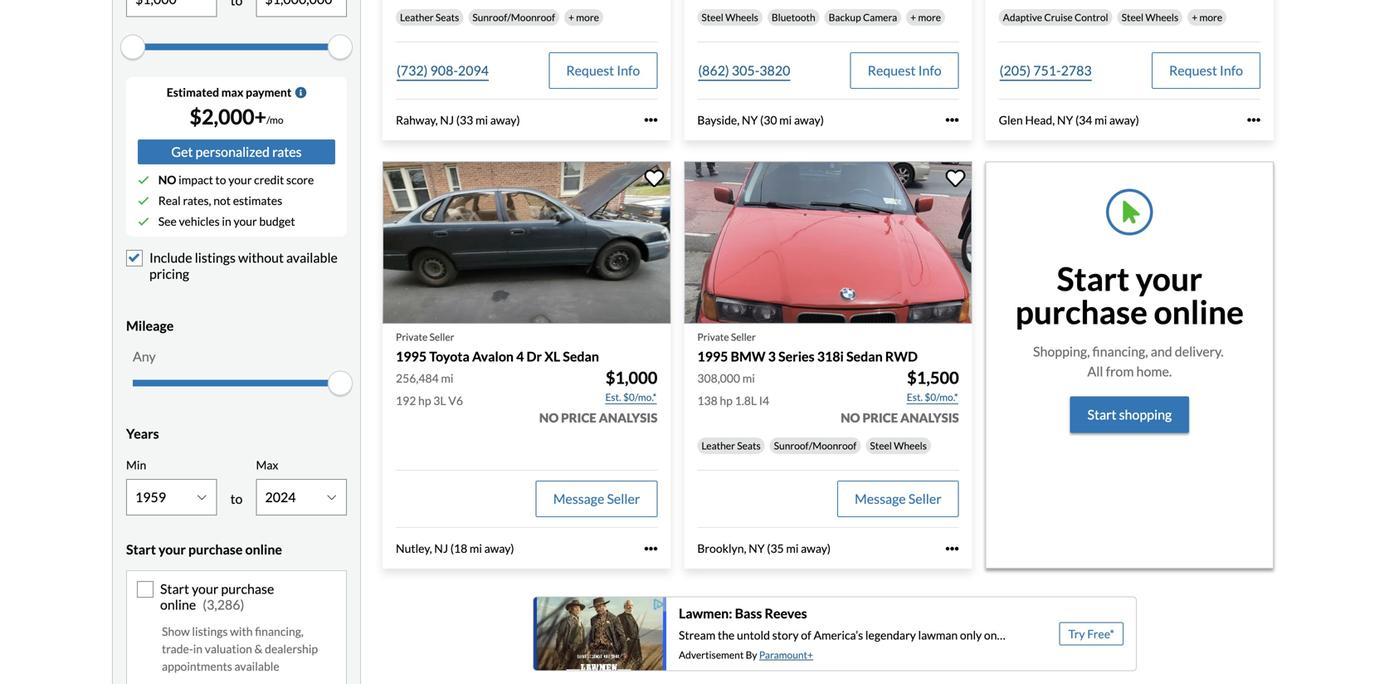 Task type: vqa. For each thing, say whether or not it's contained in the screenshot.
PRICE within $1,500 Est. $0/mo.* NO PRICE ANALYSIS
yes



Task type: locate. For each thing, give the bounding box(es) containing it.
0 horizontal spatial message seller button
[[536, 481, 658, 517]]

+ more for (732) 908-2094
[[569, 11, 599, 23]]

leather seats for steel wheels
[[702, 440, 761, 452]]

0 horizontal spatial analysis
[[599, 410, 658, 425]]

leather seats
[[400, 11, 459, 23], [702, 440, 761, 452]]

2 request from the left
[[868, 62, 916, 78]]

1 horizontal spatial message
[[855, 491, 906, 507]]

message for $1,000
[[553, 491, 605, 507]]

away) for brooklyn, ny (35 mi away)
[[801, 541, 831, 555]]

no impact to your credit score
[[158, 173, 314, 187]]

away) right '(30'
[[794, 113, 824, 127]]

wheels left bluetooth
[[726, 11, 759, 23]]

1 request info from the left
[[566, 62, 640, 78]]

$2,000+
[[190, 104, 267, 129]]

1 info from the left
[[617, 62, 640, 78]]

nj left "(18"
[[434, 541, 448, 555]]

mi inside 308,000 mi 138 hp 1.8l i4
[[743, 371, 755, 385]]

1 vertical spatial in
[[193, 642, 203, 656]]

1 horizontal spatial analysis
[[901, 410, 959, 425]]

to up start your purchase online dropdown button
[[230, 490, 243, 507]]

1 horizontal spatial message seller
[[855, 491, 942, 507]]

(3,286)
[[203, 596, 244, 613]]

0 horizontal spatial $0/mo.*
[[623, 391, 657, 403]]

sunroof/moonroof for + more
[[473, 11, 555, 23]]

ellipsis h image
[[644, 113, 658, 127], [946, 113, 959, 127], [946, 542, 959, 555]]

+ more
[[569, 11, 599, 23], [911, 11, 941, 23], [1192, 11, 1223, 23]]

hp left 3l
[[418, 394, 431, 408]]

(862) 305-3820 button
[[698, 52, 791, 89]]

1 horizontal spatial sedan
[[847, 348, 883, 364]]

3 check image from the top
[[138, 216, 149, 227]]

more for (732) 908-2094
[[576, 11, 599, 23]]

1995 inside "private seller 1995 bmw 3 series 318i sedan rwd"
[[698, 348, 728, 364]]

price inside $1,500 est. $0/mo.* no price analysis
[[863, 410, 898, 425]]

3 more from the left
[[1200, 11, 1223, 23]]

318i
[[817, 348, 844, 364]]

0 horizontal spatial hp
[[418, 394, 431, 408]]

(18
[[451, 541, 468, 555]]

0 horizontal spatial no
[[158, 173, 176, 187]]

bmw
[[731, 348, 766, 364]]

check image left impact
[[138, 174, 149, 186]]

0 horizontal spatial est.
[[606, 391, 622, 403]]

bayside,
[[698, 113, 740, 127]]

mi right (33
[[476, 113, 488, 127]]

(732) 908-2094 button
[[396, 52, 490, 89]]

ny left (35
[[749, 541, 765, 555]]

1 horizontal spatial +
[[911, 11, 917, 23]]

1995 up 256,484 on the bottom
[[396, 348, 427, 364]]

start your purchase online up (3,286)
[[126, 541, 282, 557]]

est. $0/mo.* button down $1,000 at the left bottom
[[605, 389, 658, 406]]

wheels right control
[[1146, 11, 1179, 23]]

(34
[[1076, 113, 1093, 127]]

2 horizontal spatial request info button
[[1152, 52, 1261, 89]]

leather
[[400, 11, 434, 23], [702, 440, 735, 452]]

check image left see
[[138, 216, 149, 227]]

on
[[985, 628, 997, 642]]

your up show
[[159, 541, 186, 557]]

seller
[[430, 331, 454, 343], [731, 331, 756, 343], [607, 491, 640, 507], [909, 491, 942, 507]]

$0/mo.* inside $1,000 est. $0/mo.* no price analysis
[[623, 391, 657, 403]]

1 horizontal spatial financing,
[[1093, 343, 1149, 360]]

1 horizontal spatial leather seats
[[702, 440, 761, 452]]

2 message seller from the left
[[855, 491, 942, 507]]

mi
[[476, 113, 488, 127], [780, 113, 792, 127], [1095, 113, 1108, 127], [441, 371, 454, 385], [743, 371, 755, 385], [470, 541, 482, 555], [786, 541, 799, 555]]

years
[[126, 425, 159, 442]]

2 horizontal spatial request info
[[1170, 62, 1244, 78]]

$0/mo.*
[[623, 391, 657, 403], [925, 391, 959, 403]]

paramount+ image
[[534, 597, 667, 672]]

more for (205) 751-2783
[[1200, 11, 1223, 23]]

3 + from the left
[[1192, 11, 1198, 23]]

3 + more from the left
[[1192, 11, 1223, 23]]

1 horizontal spatial + more
[[911, 11, 941, 23]]

include
[[149, 250, 192, 266]]

1 vertical spatial financing,
[[255, 624, 304, 639]]

1 horizontal spatial sunroof/moonroof
[[774, 440, 857, 452]]

0 horizontal spatial message seller
[[553, 491, 640, 507]]

adaptive cruise control
[[1003, 11, 1109, 23]]

message seller button for $1,000
[[536, 481, 658, 517]]

1 request from the left
[[566, 62, 614, 78]]

138
[[698, 394, 718, 408]]

nj for (33 mi away)
[[440, 113, 454, 127]]

3 info from the left
[[1220, 62, 1244, 78]]

analysis inside $1,500 est. $0/mo.* no price analysis
[[901, 410, 959, 425]]

2 horizontal spatial info
[[1220, 62, 1244, 78]]

in down not
[[222, 214, 231, 228]]

0 horizontal spatial request
[[566, 62, 614, 78]]

xl
[[545, 348, 561, 364]]

rahway,
[[396, 113, 438, 127]]

the
[[718, 628, 735, 642]]

0 horizontal spatial info
[[617, 62, 640, 78]]

1 private from the left
[[396, 331, 428, 343]]

leather for + more
[[400, 11, 434, 23]]

mi inside the 256,484 mi 192 hp 3l v6
[[441, 371, 454, 385]]

1 vertical spatial seats
[[737, 440, 761, 452]]

ny for (35 mi away)
[[749, 541, 765, 555]]

steel wheels up (862) 305-3820
[[702, 11, 759, 23]]

+ for (732) 908-2094
[[569, 11, 574, 23]]

series
[[779, 348, 815, 364]]

$0/mo.* down $1,000 at the left bottom
[[623, 391, 657, 403]]

ellipsis h image
[[1248, 113, 1261, 127], [644, 542, 658, 555]]

0 vertical spatial ellipsis h image
[[1248, 113, 1261, 127]]

to up real rates, not estimates
[[215, 173, 226, 187]]

sedan right the 318i
[[847, 348, 883, 364]]

hp inside 308,000 mi 138 hp 1.8l i4
[[720, 394, 733, 408]]

impact
[[179, 173, 213, 187]]

1 horizontal spatial hp
[[720, 394, 733, 408]]

0 vertical spatial seats
[[436, 11, 459, 23]]

2 horizontal spatial no
[[841, 410, 861, 425]]

0 vertical spatial nj
[[440, 113, 454, 127]]

$1,000
[[606, 368, 658, 388]]

$0/mo.* inside $1,500 est. $0/mo.* no price analysis
[[925, 391, 959, 403]]

2 horizontal spatial wheels
[[1146, 11, 1179, 23]]

no inside $1,500 est. $0/mo.* no price analysis
[[841, 410, 861, 425]]

no inside $1,000 est. $0/mo.* no price analysis
[[540, 410, 559, 425]]

hp right 138
[[720, 394, 733, 408]]

no
[[158, 173, 176, 187], [540, 410, 559, 425], [841, 410, 861, 425]]

0 horizontal spatial available
[[235, 659, 280, 673]]

0 vertical spatial leather
[[400, 11, 434, 23]]

1 check image from the top
[[138, 174, 149, 186]]

your down estimates
[[234, 214, 257, 228]]

2 $0/mo.* from the left
[[925, 391, 959, 403]]

est. down $1,500
[[907, 391, 923, 403]]

1995 inside private seller 1995 toyota avalon 4 dr xl sedan
[[396, 348, 427, 364]]

private inside "private seller 1995 bmw 3 series 318i sedan rwd"
[[698, 331, 729, 343]]

0 horizontal spatial wheels
[[726, 11, 759, 23]]

1 + from the left
[[569, 11, 574, 23]]

mi right "(18"
[[470, 541, 482, 555]]

(35
[[767, 541, 784, 555]]

2 est. $0/mo.* button from the left
[[906, 389, 959, 406]]

steel wheels down $1,500 est. $0/mo.* no price analysis
[[870, 440, 927, 452]]

est. $0/mo.* button for $1,000
[[605, 389, 658, 406]]

backup
[[829, 11, 861, 23]]

308,000
[[698, 371, 741, 385]]

in up the appointments
[[193, 642, 203, 656]]

$1,500 est. $0/mo.* no price analysis
[[841, 368, 959, 425]]

mi right (34
[[1095, 113, 1108, 127]]

0 horizontal spatial to
[[215, 173, 226, 187]]

2 vertical spatial check image
[[138, 216, 149, 227]]

1995 for $1,500
[[698, 348, 728, 364]]

3 request info from the left
[[1170, 62, 1244, 78]]

glen head, ny (34 mi away)
[[999, 113, 1140, 127]]

purchase down start your purchase online dropdown button
[[221, 581, 274, 597]]

1 horizontal spatial request info button
[[851, 52, 959, 89]]

1 request info button from the left
[[549, 52, 658, 89]]

1 horizontal spatial leather
[[702, 440, 735, 452]]

0 horizontal spatial sedan
[[563, 348, 599, 364]]

i4
[[759, 394, 770, 408]]

analysis inside $1,000 est. $0/mo.* no price analysis
[[599, 410, 658, 425]]

0 horizontal spatial leather seats
[[400, 11, 459, 23]]

2 vertical spatial purchase
[[221, 581, 274, 597]]

2 request info from the left
[[868, 62, 942, 78]]

leather up (732)
[[400, 11, 434, 23]]

seats
[[436, 11, 459, 23], [737, 440, 761, 452]]

all
[[1088, 363, 1104, 380]]

0 horizontal spatial ellipsis h image
[[644, 542, 658, 555]]

est. down $1,000 at the left bottom
[[606, 391, 622, 403]]

2 request info button from the left
[[851, 52, 959, 89]]

0 horizontal spatial price
[[561, 410, 597, 425]]

0 horizontal spatial steel wheels
[[702, 11, 759, 23]]

0 horizontal spatial in
[[193, 642, 203, 656]]

rahway, nj (33 mi away)
[[396, 113, 520, 127]]

financing, up from
[[1093, 343, 1149, 360]]

est. $0/mo.* button down $1,500
[[906, 389, 959, 406]]

wheels down $1,500 est. $0/mo.* no price analysis
[[894, 440, 927, 452]]

toyota
[[429, 348, 470, 364]]

est. for $1,000
[[606, 391, 622, 403]]

request info for 2783
[[1170, 62, 1244, 78]]

sunroof/moonroof
[[473, 11, 555, 23], [774, 440, 857, 452]]

financing,
[[1093, 343, 1149, 360], [255, 624, 304, 639]]

1 vertical spatial leather seats
[[702, 440, 761, 452]]

1 horizontal spatial no
[[540, 410, 559, 425]]

info for (862) 305-3820
[[919, 62, 942, 78]]

mi right '(30'
[[780, 113, 792, 127]]

your inside start your purchase online dropdown button
[[159, 541, 186, 557]]

head,
[[1026, 113, 1055, 127]]

&
[[255, 642, 263, 656]]

your up "and"
[[1136, 259, 1203, 298]]

2 horizontal spatial + more
[[1192, 11, 1223, 23]]

private inside private seller 1995 toyota avalon 4 dr xl sedan
[[396, 331, 428, 343]]

2 + from the left
[[911, 11, 917, 23]]

1 vertical spatial sunroof/moonroof
[[774, 440, 857, 452]]

$0/mo.* for $1,500
[[925, 391, 959, 403]]

0 horizontal spatial more
[[576, 11, 599, 23]]

legendary
[[866, 628, 916, 642]]

0 horizontal spatial + more
[[569, 11, 599, 23]]

0 horizontal spatial 1995
[[396, 348, 427, 364]]

get
[[171, 144, 193, 160]]

1995 up 308,000
[[698, 348, 728, 364]]

0 vertical spatial leather seats
[[400, 11, 459, 23]]

see vehicles in your budget
[[158, 214, 295, 228]]

1 vertical spatial online
[[245, 541, 282, 557]]

check image left the real
[[138, 195, 149, 207]]

(732)
[[397, 62, 428, 78]]

0 horizontal spatial leather
[[400, 11, 434, 23]]

without
[[238, 250, 284, 266]]

request for 2783
[[1170, 62, 1218, 78]]

ellipsis h image for nutley, nj (18 mi away)
[[644, 542, 658, 555]]

2 vertical spatial online
[[160, 596, 196, 613]]

message seller button for $1,500
[[838, 481, 959, 517]]

2 private from the left
[[698, 331, 729, 343]]

financing, inside the shopping, financing, and delivery. all from home.
[[1093, 343, 1149, 360]]

1 est. $0/mo.* button from the left
[[605, 389, 658, 406]]

start your purchase online up with
[[160, 581, 274, 613]]

hp inside the 256,484 mi 192 hp 3l v6
[[418, 394, 431, 408]]

private up 308,000
[[698, 331, 729, 343]]

1 vertical spatial nj
[[434, 541, 448, 555]]

1 price from the left
[[561, 410, 597, 425]]

leather seats up (732) 908-2094
[[400, 11, 459, 23]]

est. inside $1,000 est. $0/mo.* no price analysis
[[606, 391, 622, 403]]

analysis for $1,000
[[599, 410, 658, 425]]

3 request from the left
[[1170, 62, 1218, 78]]

1 horizontal spatial to
[[230, 490, 243, 507]]

$0/mo.* down $1,500
[[925, 391, 959, 403]]

private for $1,000
[[396, 331, 428, 343]]

0 horizontal spatial +
[[569, 11, 574, 23]]

request info button
[[549, 52, 658, 89], [851, 52, 959, 89], [1152, 52, 1261, 89]]

ny
[[742, 113, 758, 127], [1058, 113, 1074, 127], [749, 541, 765, 555]]

available down &
[[235, 659, 280, 673]]

sedan right 'xl'
[[563, 348, 599, 364]]

request info for 3820
[[868, 62, 942, 78]]

1 vertical spatial available
[[235, 659, 280, 673]]

1 vertical spatial leather
[[702, 440, 735, 452]]

1 horizontal spatial seats
[[737, 440, 761, 452]]

message seller for $1,500
[[855, 491, 942, 507]]

1 analysis from the left
[[599, 410, 658, 425]]

your up estimates
[[229, 173, 252, 187]]

listings down see vehicles in your budget
[[195, 250, 236, 266]]

nj for (18 mi away)
[[434, 541, 448, 555]]

0 vertical spatial available
[[286, 250, 338, 266]]

leather seats down 1.8l
[[702, 440, 761, 452]]

1995 for $1,000
[[396, 348, 427, 364]]

mi down the bmw
[[743, 371, 755, 385]]

info for (732) 908-2094
[[617, 62, 640, 78]]

purchase up shopping,
[[1016, 292, 1148, 331]]

2 check image from the top
[[138, 195, 149, 207]]

1 message seller from the left
[[553, 491, 640, 507]]

nj left (33
[[440, 113, 454, 127]]

purchase up (3,286)
[[188, 541, 243, 557]]

1 horizontal spatial steel
[[870, 440, 892, 452]]

steel wheels right control
[[1122, 11, 1179, 23]]

bayside, ny (30 mi away)
[[698, 113, 824, 127]]

2 message seller button from the left
[[838, 481, 959, 517]]

story
[[773, 628, 799, 642]]

sedan inside "private seller 1995 bmw 3 series 318i sedan rwd"
[[847, 348, 883, 364]]

shopping,
[[1034, 343, 1090, 360]]

dr
[[527, 348, 542, 364]]

2 sedan from the left
[[847, 348, 883, 364]]

1 horizontal spatial private
[[698, 331, 729, 343]]

check image
[[138, 174, 149, 186], [138, 195, 149, 207], [138, 216, 149, 227]]

2 horizontal spatial more
[[1200, 11, 1223, 23]]

start your purchase online up "and"
[[1016, 259, 1244, 331]]

2 analysis from the left
[[901, 410, 959, 425]]

seats up '908-'
[[436, 11, 459, 23]]

1 vertical spatial purchase
[[188, 541, 243, 557]]

listings up valuation
[[192, 624, 228, 639]]

0 horizontal spatial seats
[[436, 11, 459, 23]]

1 horizontal spatial info
[[919, 62, 942, 78]]

0 horizontal spatial est. $0/mo.* button
[[605, 389, 658, 406]]

1 horizontal spatial available
[[286, 250, 338, 266]]

score
[[286, 173, 314, 187]]

1 horizontal spatial request
[[868, 62, 916, 78]]

rates
[[272, 144, 302, 160]]

mi down toyota
[[441, 371, 454, 385]]

steel up (862) at the top of page
[[702, 11, 724, 23]]

2 1995 from the left
[[698, 348, 728, 364]]

1 hp from the left
[[418, 394, 431, 408]]

0 vertical spatial sunroof/moonroof
[[473, 11, 555, 23]]

1 horizontal spatial online
[[245, 541, 282, 557]]

1 $0/mo.* from the left
[[623, 391, 657, 403]]

1 sedan from the left
[[563, 348, 599, 364]]

1.8l
[[735, 394, 757, 408]]

listings inside show listings with financing, trade-in valuation & dealership appointments available
[[192, 624, 228, 639]]

0 vertical spatial financing,
[[1093, 343, 1149, 360]]

steel down $1,500 est. $0/mo.* no price analysis
[[870, 440, 892, 452]]

2 message from the left
[[855, 491, 906, 507]]

2 horizontal spatial +
[[1192, 11, 1198, 23]]

est. inside $1,500 est. $0/mo.* no price analysis
[[907, 391, 923, 403]]

financing, up dealership
[[255, 624, 304, 639]]

ny left '(30'
[[742, 113, 758, 127]]

steel
[[702, 11, 724, 23], [1122, 11, 1144, 23], [870, 440, 892, 452]]

0 horizontal spatial private
[[396, 331, 428, 343]]

away) right (33
[[490, 113, 520, 127]]

2 est. from the left
[[907, 391, 923, 403]]

1 vertical spatial listings
[[192, 624, 228, 639]]

1 horizontal spatial est.
[[907, 391, 923, 403]]

message seller for $1,000
[[553, 491, 640, 507]]

2 price from the left
[[863, 410, 898, 425]]

away) right (35
[[801, 541, 831, 555]]

/mo
[[267, 114, 284, 126]]

ellipsis h image for (862) 305-3820
[[946, 113, 959, 127]]

Max text field
[[257, 0, 346, 16]]

request for 3820
[[868, 62, 916, 78]]

away) right "(18"
[[485, 541, 514, 555]]

seller inside private seller 1995 toyota avalon 4 dr xl sedan
[[430, 331, 454, 343]]

to
[[215, 173, 226, 187], [230, 490, 243, 507]]

0 horizontal spatial message
[[553, 491, 605, 507]]

1 horizontal spatial more
[[919, 11, 941, 23]]

1 est. from the left
[[606, 391, 622, 403]]

2 info from the left
[[919, 62, 942, 78]]

0 horizontal spatial financing,
[[255, 624, 304, 639]]

no for $1,000
[[540, 410, 559, 425]]

no down 'xl'
[[540, 410, 559, 425]]

1 horizontal spatial 1995
[[698, 348, 728, 364]]

steel right control
[[1122, 11, 1144, 23]]

1 horizontal spatial message seller button
[[838, 481, 959, 517]]

1 more from the left
[[576, 11, 599, 23]]

private for $1,500
[[698, 331, 729, 343]]

private up 256,484 on the bottom
[[396, 331, 428, 343]]

nutley, nj (18 mi away)
[[396, 541, 514, 555]]

request
[[566, 62, 614, 78], [868, 62, 916, 78], [1170, 62, 1218, 78]]

seats down 1.8l
[[737, 440, 761, 452]]

0 horizontal spatial sunroof/moonroof
[[473, 11, 555, 23]]

(862)
[[698, 62, 730, 78]]

1 1995 from the left
[[396, 348, 427, 364]]

2 hp from the left
[[720, 394, 733, 408]]

0 horizontal spatial request info
[[566, 62, 640, 78]]

info for (205) 751-2783
[[1220, 62, 1244, 78]]

0 vertical spatial to
[[215, 173, 226, 187]]

check image for real rates, not estimates
[[138, 195, 149, 207]]

away) for nutley, nj (18 mi away)
[[485, 541, 514, 555]]

available down budget
[[286, 250, 338, 266]]

bass
[[735, 605, 762, 621]]

3 request info button from the left
[[1152, 52, 1261, 89]]

1995
[[396, 348, 427, 364], [698, 348, 728, 364]]

1 horizontal spatial est. $0/mo.* button
[[906, 389, 959, 406]]

1 + more from the left
[[569, 11, 599, 23]]

vehicles
[[179, 214, 220, 228]]

1 message seller button from the left
[[536, 481, 658, 517]]

ellipsis h image for (732) 908-2094
[[644, 113, 658, 127]]

request info
[[566, 62, 640, 78], [868, 62, 942, 78], [1170, 62, 1244, 78]]

analysis down $1,000 at the left bottom
[[599, 410, 658, 425]]

price inside $1,000 est. $0/mo.* no price analysis
[[561, 410, 597, 425]]

1 message from the left
[[553, 491, 605, 507]]

$1,500
[[908, 368, 959, 388]]

price
[[561, 410, 597, 425], [863, 410, 898, 425]]

analysis down $1,500
[[901, 410, 959, 425]]

1 vertical spatial check image
[[138, 195, 149, 207]]

no up the real
[[158, 173, 176, 187]]

online
[[1154, 292, 1244, 331], [245, 541, 282, 557], [160, 596, 196, 613]]

shopping
[[1120, 407, 1172, 423]]

leather down 138
[[702, 440, 735, 452]]

listings inside include listings without available pricing
[[195, 250, 236, 266]]

1 horizontal spatial price
[[863, 410, 898, 425]]

1 horizontal spatial $0/mo.*
[[925, 391, 959, 403]]

0 vertical spatial purchase
[[1016, 292, 1148, 331]]

256,484
[[396, 371, 439, 385]]

no down the 318i
[[841, 410, 861, 425]]

0 vertical spatial start your purchase online
[[1016, 259, 1244, 331]]

mileage
[[126, 318, 174, 334]]



Task type: describe. For each thing, give the bounding box(es) containing it.
financing, inside show listings with financing, trade-in valuation & dealership appointments available
[[255, 624, 304, 639]]

in inside show listings with financing, trade-in valuation & dealership appointments available
[[193, 642, 203, 656]]

bluetooth
[[772, 11, 816, 23]]

away) for rahway, nj (33 mi away)
[[490, 113, 520, 127]]

untold
[[737, 628, 770, 642]]

only
[[960, 628, 982, 642]]

lawmen:
[[679, 605, 733, 621]]

from
[[1106, 363, 1134, 380]]

message for $1,500
[[855, 491, 906, 507]]

advertisement
[[679, 649, 744, 661]]

(205)
[[1000, 62, 1031, 78]]

pricing
[[149, 266, 189, 282]]

dealership
[[265, 642, 318, 656]]

sunroof/moonroof for steel wheels
[[774, 440, 857, 452]]

credit
[[254, 173, 284, 187]]

estimated
[[167, 85, 219, 99]]

stream
[[679, 628, 716, 642]]

free*
[[1088, 627, 1115, 641]]

brooklyn, ny (35 mi away)
[[698, 541, 831, 555]]

seats for +
[[436, 11, 459, 23]]

stream the untold story of america's legendary lawman only on paramount+. link
[[679, 628, 1006, 656]]

show
[[162, 624, 190, 639]]

start shopping button
[[1071, 397, 1190, 433]]

available inside show listings with financing, trade-in valuation & dealership appointments available
[[235, 659, 280, 673]]

and
[[1151, 343, 1173, 360]]

2 + more from the left
[[911, 11, 941, 23]]

1 horizontal spatial in
[[222, 214, 231, 228]]

available inside include listings without available pricing
[[286, 250, 338, 266]]

(205) 751-2783 button
[[999, 52, 1093, 89]]

2 more from the left
[[919, 11, 941, 23]]

hp for $1,500
[[720, 394, 733, 408]]

price for $1,500
[[863, 410, 898, 425]]

$0/mo.* for $1,000
[[623, 391, 657, 403]]

online inside start your purchase online dropdown button
[[245, 541, 282, 557]]

cruise
[[1045, 11, 1073, 23]]

ellipsis h image for glen head, ny (34 mi away)
[[1248, 113, 1261, 127]]

seller inside "private seller 1995 bmw 3 series 318i sedan rwd"
[[731, 331, 756, 343]]

2 horizontal spatial steel
[[1122, 11, 1144, 23]]

leather seats for + more
[[400, 11, 459, 23]]

rates,
[[183, 194, 211, 208]]

751-
[[1034, 62, 1061, 78]]

red 1995 bmw 3 series 318i sedan rwd sedan rear-wheel drive 4-speed automatic image
[[684, 161, 973, 324]]

try
[[1069, 627, 1085, 641]]

min
[[126, 458, 146, 472]]

include listings without available pricing
[[149, 250, 338, 282]]

reeves
[[765, 605, 807, 621]]

Min text field
[[127, 0, 216, 16]]

private seller 1995 toyota avalon 4 dr xl sedan
[[396, 331, 599, 364]]

+ for (205) 751-2783
[[1192, 11, 1198, 23]]

private seller 1995 bmw 3 series 318i sedan rwd
[[698, 331, 918, 364]]

any
[[133, 348, 156, 364]]

try free* link
[[1069, 627, 1115, 641]]

brooklyn,
[[698, 541, 747, 555]]

(732) 908-2094
[[397, 62, 489, 78]]

$1,000 est. $0/mo.* no price analysis
[[540, 368, 658, 425]]

listings for without
[[195, 250, 236, 266]]

(862) 305-3820
[[698, 62, 791, 78]]

glen
[[999, 113, 1023, 127]]

sedan inside private seller 1995 toyota avalon 4 dr xl sedan
[[563, 348, 599, 364]]

ny for (30 mi away)
[[742, 113, 758, 127]]

not
[[214, 194, 231, 208]]

+ more for (205) 751-2783
[[1192, 11, 1223, 23]]

3l
[[434, 394, 446, 408]]

your down start your purchase online dropdown button
[[192, 581, 219, 597]]

request info button for (205) 751-2783
[[1152, 52, 1261, 89]]

green 1995 toyota avalon 4 dr xl sedan sedan front-wheel drive 4-speed automatic image
[[383, 161, 671, 324]]

mi right (35
[[786, 541, 799, 555]]

start inside dropdown button
[[126, 541, 156, 557]]

(33
[[456, 113, 473, 127]]

2 vertical spatial start your purchase online
[[160, 581, 274, 613]]

try free*
[[1069, 627, 1115, 641]]

est. $0/mo.* button for $1,500
[[906, 389, 959, 406]]

listings for with
[[192, 624, 228, 639]]

max
[[256, 458, 279, 472]]

start inside button
[[1088, 407, 1117, 423]]

1 horizontal spatial steel wheels
[[870, 440, 927, 452]]

price for $1,000
[[561, 410, 597, 425]]

years button
[[126, 413, 347, 455]]

real
[[158, 194, 181, 208]]

3820
[[760, 62, 791, 78]]

see
[[158, 214, 177, 228]]

request info button for (732) 908-2094
[[549, 52, 658, 89]]

budget
[[259, 214, 295, 228]]

valuation
[[205, 642, 252, 656]]

personalized
[[196, 144, 270, 160]]

start your purchase online inside dropdown button
[[126, 541, 282, 557]]

lawman
[[919, 628, 958, 642]]

1 horizontal spatial wheels
[[894, 440, 927, 452]]

of
[[801, 628, 812, 642]]

no for $1,500
[[841, 410, 861, 425]]

v6
[[449, 394, 463, 408]]

1 vertical spatial to
[[230, 490, 243, 507]]

0 vertical spatial online
[[1154, 292, 1244, 331]]

lawmen: bass reeves stream the untold story of america's legendary lawman only on paramount+. advertisement by paramount+
[[679, 605, 997, 661]]

hp for $1,000
[[418, 394, 431, 408]]

check image for see vehicles in your budget
[[138, 216, 149, 227]]

request info button for (862) 305-3820
[[851, 52, 959, 89]]

est. for $1,500
[[907, 391, 923, 403]]

with
[[230, 624, 253, 639]]

analysis for $1,500
[[901, 410, 959, 425]]

away) for bayside, ny (30 mi away)
[[794, 113, 824, 127]]

(205) 751-2783
[[1000, 62, 1092, 78]]

camera
[[863, 11, 898, 23]]

estimates
[[233, 194, 282, 208]]

america's
[[814, 628, 864, 642]]

appointments
[[162, 659, 232, 673]]

info circle image
[[295, 87, 307, 98]]

adaptive
[[1003, 11, 1043, 23]]

seats for steel
[[737, 440, 761, 452]]

3
[[768, 348, 776, 364]]

estimated max payment
[[167, 85, 292, 99]]

0 horizontal spatial steel
[[702, 11, 724, 23]]

by
[[746, 649, 758, 661]]

real rates, not estimates
[[158, 194, 282, 208]]

purchase inside dropdown button
[[188, 541, 243, 557]]

256,484 mi 192 hp 3l v6
[[396, 371, 463, 408]]

backup camera
[[829, 11, 898, 23]]

trade-
[[162, 642, 193, 656]]

(30
[[760, 113, 777, 127]]

305-
[[732, 62, 760, 78]]

308,000 mi 138 hp 1.8l i4
[[698, 371, 770, 408]]

lawmen: bass reeves link
[[679, 605, 807, 621]]

leather for steel wheels
[[702, 440, 735, 452]]

request info for 2094
[[566, 62, 640, 78]]

max
[[221, 85, 244, 99]]

ny left (34
[[1058, 113, 1074, 127]]

away) right (34
[[1110, 113, 1140, 127]]

paramount+.
[[679, 642, 745, 656]]

request for 2094
[[566, 62, 614, 78]]

192
[[396, 394, 416, 408]]

get personalized rates
[[171, 144, 302, 160]]

start your purchase online button
[[126, 529, 347, 570]]

2 horizontal spatial steel wheels
[[1122, 11, 1179, 23]]



